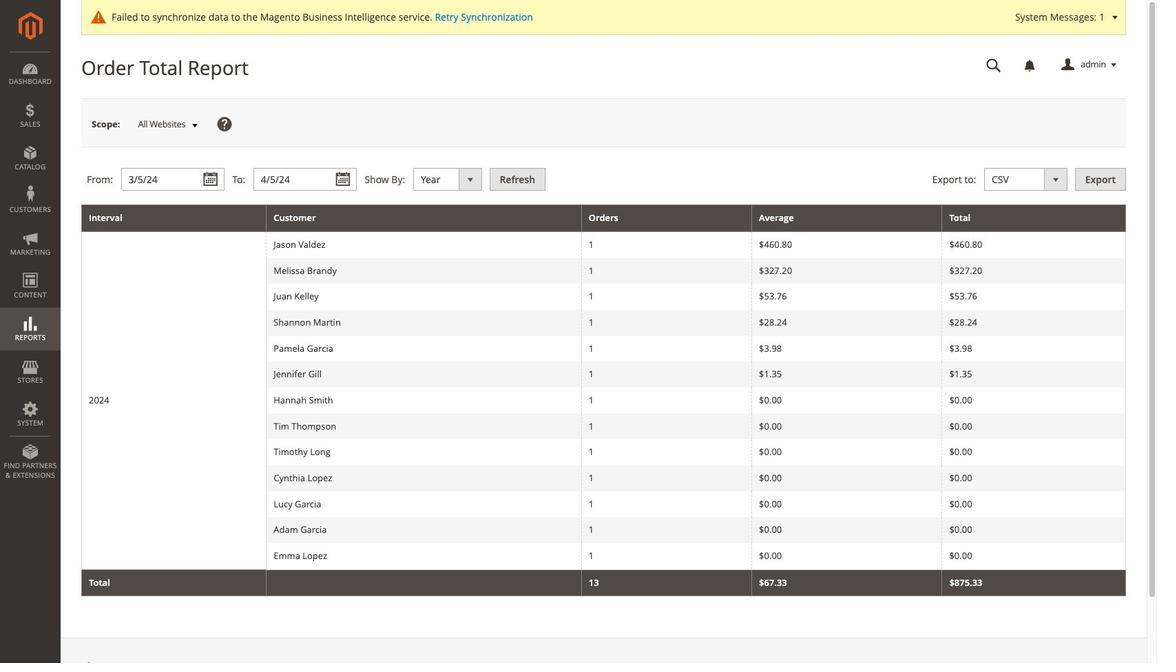 Task type: vqa. For each thing, say whether or not it's contained in the screenshot.
From TEXT FIELD at the left top
no



Task type: locate. For each thing, give the bounding box(es) containing it.
magento admin panel image
[[18, 12, 42, 40]]

menu bar
[[0, 52, 61, 487]]

None text field
[[121, 168, 224, 191]]

None text field
[[977, 53, 1012, 77], [253, 168, 357, 191], [977, 53, 1012, 77], [253, 168, 357, 191]]



